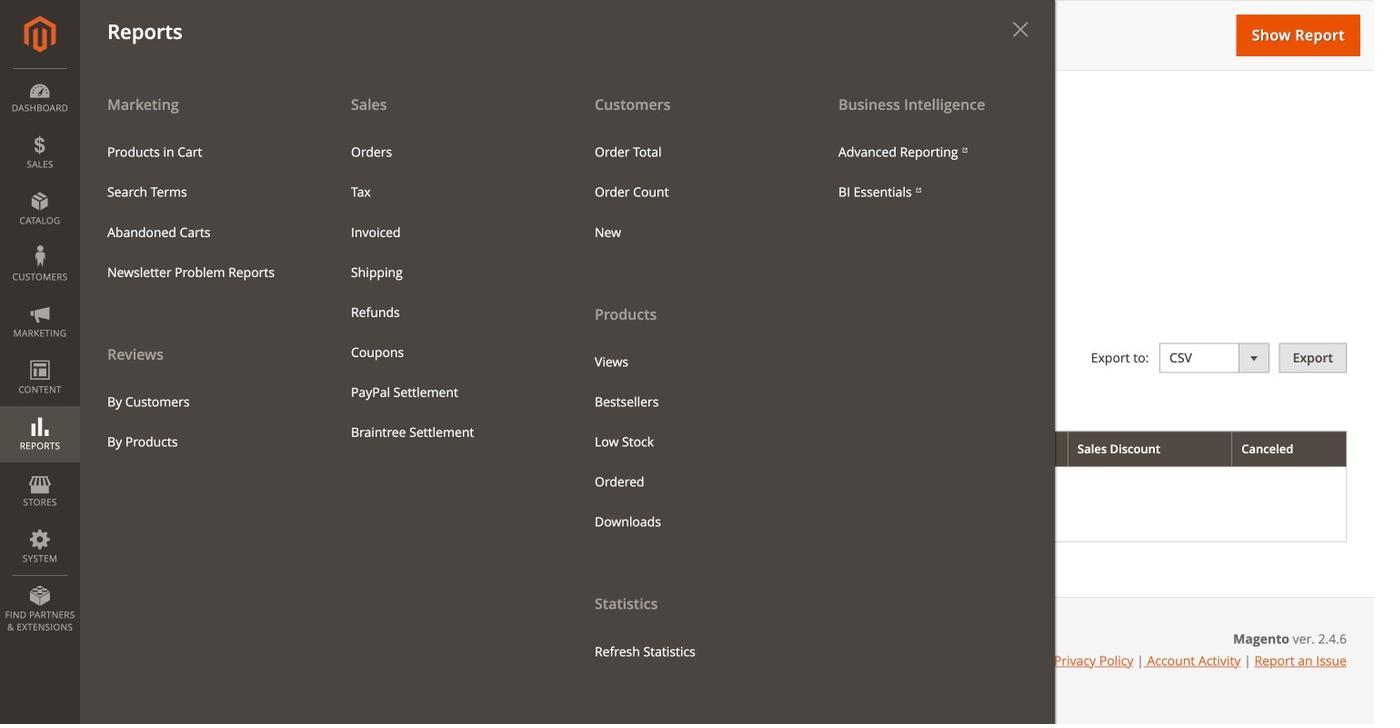Task type: locate. For each thing, give the bounding box(es) containing it.
magento admin panel image
[[24, 15, 56, 53]]

menu bar
[[0, 0, 1055, 725]]

menu
[[80, 84, 1055, 725], [80, 84, 324, 463], [568, 84, 811, 673], [94, 132, 310, 293], [337, 132, 554, 453], [581, 132, 798, 253], [825, 132, 1041, 213], [581, 342, 798, 543], [94, 383, 310, 463]]

None text field
[[424, 33, 560, 63], [424, 90, 560, 120], [424, 33, 560, 63], [424, 90, 560, 120]]



